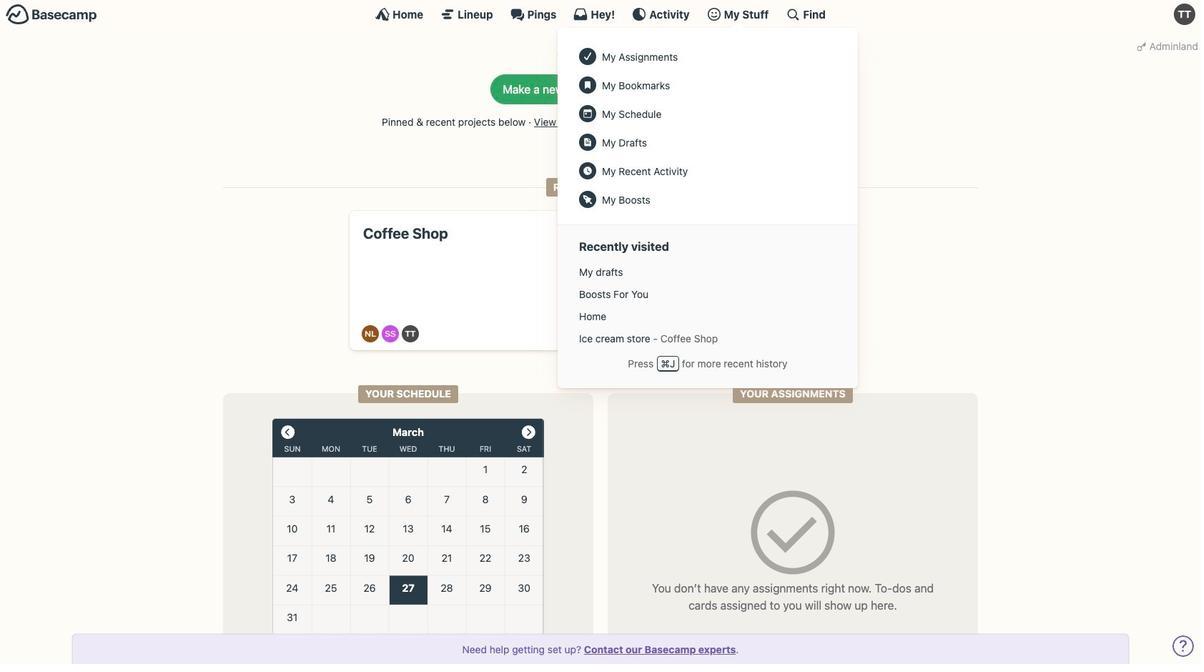 Task type: vqa. For each thing, say whether or not it's contained in the screenshot.
the left Terry Turtle icon
yes



Task type: locate. For each thing, give the bounding box(es) containing it.
1 vertical spatial terry turtle image
[[402, 326, 419, 343]]

terry turtle image
[[1175, 4, 1196, 25], [402, 326, 419, 343]]

terry turtle image inside main element
[[1175, 4, 1196, 25]]

recently visited pages element
[[572, 261, 844, 350]]

0 horizontal spatial terry turtle image
[[402, 326, 419, 343]]

josh fiske image
[[672, 326, 690, 343]]

0 vertical spatial terry turtle image
[[1175, 4, 1196, 25]]

1 horizontal spatial terry turtle image
[[1175, 4, 1196, 25]]

main element
[[0, 0, 1202, 388]]

jared davis image
[[644, 326, 661, 343]]



Task type: describe. For each thing, give the bounding box(es) containing it.
annie bryan image
[[616, 326, 633, 343]]

my stuff element
[[572, 42, 844, 214]]

natalie lubich image
[[362, 326, 379, 343]]

victor cooper image
[[715, 326, 732, 343]]

cheryl walters image
[[630, 326, 647, 343]]

jennifer young image
[[658, 326, 675, 343]]

keyboard shortcut: ⌘ + / image
[[786, 7, 801, 21]]

sarah silvers image
[[382, 326, 399, 343]]

switch accounts image
[[6, 4, 97, 26]]

nicole katz image
[[687, 326, 704, 343]]

steve marsh image
[[701, 326, 718, 343]]



